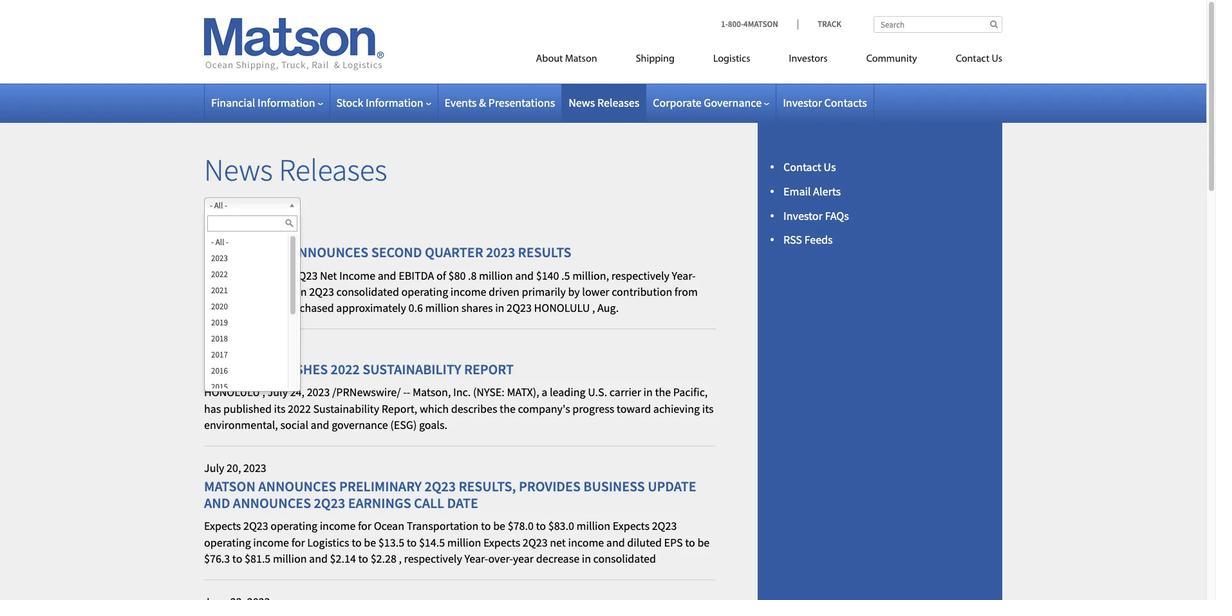 Task type: locate. For each thing, give the bounding box(es) containing it.
2022 inside - all - 2023 2022 2021 2020 2019 2018 2017 2016 2015
[[211, 269, 228, 280]]

1 horizontal spatial honolulu
[[534, 301, 590, 315]]

inc.
[[453, 385, 471, 400]]

investor up rss feeds
[[783, 208, 823, 223]]

1 vertical spatial matson
[[204, 477, 255, 496]]

eps right diluted
[[664, 535, 683, 550]]

income
[[451, 284, 486, 299], [320, 519, 356, 534], [253, 535, 289, 550], [568, 535, 604, 550]]

2 vertical spatial million
[[273, 552, 307, 566]]

million right $81.5
[[273, 552, 307, 566]]

24,
[[227, 344, 241, 359], [290, 385, 305, 400]]

repurchased
[[271, 301, 334, 315]]

matson for matson announces preliminary 2q23 results, provides business update and announces 2q23 earnings call date
[[204, 477, 255, 496]]

stock information link
[[336, 95, 431, 110]]

1 vertical spatial the
[[500, 401, 516, 416]]

all for - all - 2023 2022 2021 2020 2019 2018 2017 2016 2015
[[215, 237, 224, 248]]

1 information from the left
[[257, 95, 315, 110]]

0 horizontal spatial of
[[252, 268, 262, 283]]

2 vertical spatial 2022
[[288, 401, 311, 416]]

matson down 20,
[[204, 477, 255, 496]]

24, inside july 24, 2023 matson publishes 2022 sustainability report
[[227, 344, 241, 359]]

1 vertical spatial million
[[447, 535, 481, 550]]

all inside - all - 2023 2022 2021 2020 2019 2018 2017 2016 2015
[[215, 237, 224, 248]]

news releases
[[569, 95, 639, 110], [204, 151, 387, 189]]

contact us down the search image
[[956, 54, 1002, 64]]

$78.0
[[508, 519, 534, 534]]

2022 up /prnewswire/ at the bottom of the page
[[331, 360, 360, 379]]

and right social on the left bottom of page
[[311, 418, 329, 432]]

china
[[204, 301, 232, 315]]

inc.
[[262, 243, 288, 261]]

0 vertical spatial contact us
[[956, 54, 1002, 64]]

year down $78.0
[[513, 552, 534, 566]]

2q23 down $78.0
[[523, 535, 548, 550]]

be up $2.28
[[364, 535, 376, 550]]

1 vertical spatial 24,
[[290, 385, 305, 400]]

expects down $78.0
[[483, 535, 520, 550]]

1 vertical spatial investor
[[783, 208, 823, 223]]

over- down $78.0
[[488, 552, 513, 566]]

matson inside july 24, 2023 matson publishes 2022 sustainability report
[[204, 360, 255, 379]]

july left 20,
[[204, 461, 224, 476]]

update
[[648, 477, 696, 496]]

0 vertical spatial ,
[[592, 301, 595, 315]]

carrier
[[610, 385, 641, 400]]

to right the $76.3
[[232, 552, 242, 566]]

matson down 2017 on the bottom
[[204, 360, 255, 379]]

million
[[577, 519, 610, 534], [447, 535, 481, 550], [273, 552, 307, 566]]

0 horizontal spatial honolulu
[[204, 385, 260, 400]]

toward
[[617, 401, 651, 416]]

0 vertical spatial all
[[214, 200, 223, 211]]

report
[[464, 360, 514, 379]]

2022
[[211, 269, 228, 280], [331, 360, 360, 379], [288, 401, 311, 416]]

logistics inside top menu navigation
[[713, 54, 750, 64]]

0 vertical spatial july
[[204, 344, 224, 359]]

news up - all - link
[[204, 151, 273, 189]]

1 vertical spatial ,
[[262, 385, 265, 400]]

2q23 left net
[[293, 268, 318, 283]]

0 vertical spatial eps
[[231, 268, 250, 283]]

be right diluted
[[697, 535, 710, 550]]

1 vertical spatial consolidated
[[593, 552, 656, 566]]

contact up email
[[783, 160, 821, 174]]

contact us inside top menu navigation
[[956, 54, 1002, 64]]

results
[[518, 243, 571, 261]]

4matson
[[744, 19, 778, 30]]

about matson link
[[517, 48, 617, 74]]

2 horizontal spatial operating
[[401, 284, 448, 299]]

2 information from the left
[[366, 95, 423, 110]]

of
[[252, 268, 262, 283], [436, 268, 446, 283]]

honolulu up 'published'
[[204, 385, 260, 400]]

1 horizontal spatial million
[[447, 535, 481, 550]]

million down "transportation"
[[447, 535, 481, 550]]

1 horizontal spatial the
[[655, 385, 671, 400]]

0 horizontal spatial million
[[273, 552, 307, 566]]

announces up net
[[290, 243, 368, 261]]

0 horizontal spatial contact us link
[[783, 160, 836, 174]]

1 horizontal spatial information
[[366, 95, 423, 110]]

24, up '2016'
[[227, 344, 241, 359]]

july
[[204, 344, 224, 359], [268, 385, 288, 400], [204, 461, 224, 476]]

1 horizontal spatial year
[[513, 552, 534, 566]]

and left $2.14
[[309, 552, 328, 566]]

consolidated up approximately
[[336, 284, 399, 299]]

consolidated inside expects 2q23 operating income for ocean transportation to be $78.0 to $83.0 million expects 2q23 operating income for logistics to be $13.5 to $14.5 million expects 2q23 net income and diluted eps to be $76.3 to $81.5 million and $2.14 to $2.28 , respectively year-over-year decrease in consolidated
[[593, 552, 656, 566]]

2023 right 2017 on the bottom
[[243, 344, 266, 359]]

1 horizontal spatial operating
[[271, 519, 317, 534]]

pacific,
[[673, 385, 708, 400]]

matson inside july 20, 2023 matson announces preliminary 2q23 results, provides business update and announces 2q23 earnings call date
[[204, 477, 255, 496]]

to left '$14.5'
[[407, 535, 417, 550]]

information for stock information
[[366, 95, 423, 110]]

eps
[[231, 268, 250, 283], [664, 535, 683, 550]]

1 vertical spatial honolulu
[[204, 385, 260, 400]]

24, inside honolulu , july 24, 2023 /prnewswire/ -- matson, inc. (nyse: matx), a leading u.s. carrier in the pacific, has published its 2022 sustainability report, which describes the company's progress toward achieving its environmental, social and governance (esg) goals.
[[290, 385, 305, 400]]

contact inside top menu navigation
[[956, 54, 990, 64]]

0 horizontal spatial logistics
[[307, 535, 349, 550]]

logistics link
[[694, 48, 770, 74]]

1 vertical spatial year
[[513, 552, 534, 566]]

social
[[280, 418, 308, 432]]

2023 inside honolulu , july 24, 2023 /prnewswire/ -- matson, inc. (nyse: matx), a leading u.s. carrier in the pacific, has published its 2022 sustainability report, which describes the company's progress toward achieving its environmental, social and governance (esg) goals.
[[307, 385, 330, 400]]

business
[[583, 477, 645, 496]]

all
[[214, 200, 223, 211], [215, 237, 224, 248]]

None search field
[[874, 16, 1002, 33]]

2017
[[211, 349, 228, 360]]

0 vertical spatial investor
[[783, 95, 822, 110]]

0 vertical spatial the
[[655, 385, 671, 400]]

1 horizontal spatial contact
[[956, 54, 990, 64]]

0 horizontal spatial year-
[[464, 552, 488, 566]]

investor
[[783, 95, 822, 110], [783, 208, 823, 223]]

0 vertical spatial matson
[[204, 360, 255, 379]]

contact down search search box
[[956, 54, 990, 64]]

its up social on the left bottom of page
[[274, 401, 286, 416]]

2 horizontal spatial million
[[577, 519, 610, 534]]

community
[[866, 54, 917, 64]]

, inside 2q23 eps of $2.26 2q23 net income and ebitda of $80 .8 million and $140 .5 million, respectively year- over-year decrease in 2q23 consolidated operating income driven primarily by lower contribution from china service repurchased approximately 0.6 million shares in 2q23 honolulu , aug.
[[592, 301, 595, 315]]

2023
[[251, 227, 274, 242], [486, 243, 515, 261], [211, 253, 228, 264], [243, 344, 266, 359], [307, 385, 330, 400], [243, 461, 266, 476]]

progress
[[573, 401, 614, 416]]

1 vertical spatial logistics
[[307, 535, 349, 550]]

call
[[414, 494, 444, 513]]

to left $83.0
[[536, 519, 546, 534]]

1 matson from the top
[[204, 360, 255, 379]]

1 horizontal spatial releases
[[597, 95, 639, 110]]

0 horizontal spatial news releases
[[204, 151, 387, 189]]

1 horizontal spatial for
[[358, 519, 372, 534]]

$140
[[536, 268, 559, 283]]

year right 2021
[[229, 284, 250, 299]]

the up achieving
[[655, 385, 671, 400]]

- all - 2023 2022 2021 2020 2019 2018 2017 2016 2015
[[211, 237, 229, 393]]

respectively inside expects 2q23 operating income for ocean transportation to be $78.0 to $83.0 million expects 2q23 operating income for logistics to be $13.5 to $14.5 million expects 2q23 net income and diluted eps to be $76.3 to $81.5 million and $2.14 to $2.28 , respectively year-over-year decrease in consolidated
[[404, 552, 462, 566]]

, left aug.
[[592, 301, 595, 315]]

0 vertical spatial consolidated
[[336, 284, 399, 299]]

0 horizontal spatial information
[[257, 95, 315, 110]]

$81.5
[[245, 552, 271, 566]]

to up $2.14
[[352, 535, 362, 550]]

net
[[550, 535, 566, 550]]

and left diluted
[[606, 535, 625, 550]]

operating up $81.5
[[271, 519, 317, 534]]

1 vertical spatial 2022
[[331, 360, 360, 379]]

news releases up - all - link
[[204, 151, 387, 189]]

over- up the 2020
[[204, 284, 229, 299]]

information right 'stock' in the top left of the page
[[366, 95, 423, 110]]

0 horizontal spatial contact
[[783, 160, 821, 174]]

information right financial
[[257, 95, 315, 110]]

contacts
[[824, 95, 867, 110]]

0 horizontal spatial eps
[[231, 268, 250, 283]]

2 matson from the top
[[204, 477, 255, 496]]

achieving
[[653, 401, 700, 416]]

rss feeds link
[[783, 233, 833, 247]]

1 vertical spatial respectively
[[404, 552, 462, 566]]

respectively inside 2q23 eps of $2.26 2q23 net income and ebitda of $80 .8 million and $140 .5 million, respectively year- over-year decrease in 2q23 consolidated operating income driven primarily by lower contribution from china service repurchased approximately 0.6 million shares in 2q23 honolulu , aug.
[[611, 268, 670, 283]]

honolulu down by on the left of page
[[534, 301, 590, 315]]

1 vertical spatial us
[[824, 160, 836, 174]]

1 horizontal spatial news releases
[[569, 95, 639, 110]]

matson
[[204, 360, 255, 379], [204, 477, 255, 496]]

investor down investors link at the top right
[[783, 95, 822, 110]]

july inside july 20, 2023 matson announces preliminary 2q23 results, provides business update and announces 2q23 earnings call date
[[204, 461, 224, 476]]

1 horizontal spatial eps
[[664, 535, 683, 550]]

respectively
[[611, 268, 670, 283], [404, 552, 462, 566]]

over-
[[204, 284, 229, 299], [488, 552, 513, 566]]

decrease down $2.26
[[252, 284, 295, 299]]

operating down ebitda
[[401, 284, 448, 299]]

1 horizontal spatial us
[[992, 54, 1002, 64]]

to
[[481, 519, 491, 534], [536, 519, 546, 534], [352, 535, 362, 550], [407, 535, 417, 550], [685, 535, 695, 550], [232, 552, 242, 566], [358, 552, 368, 566]]

july inside july 24, 2023 matson publishes 2022 sustainability report
[[204, 344, 224, 359]]

million right $83.0
[[577, 519, 610, 534]]

2 horizontal spatial 2022
[[331, 360, 360, 379]]

$2.28
[[371, 552, 397, 566]]

0 vertical spatial respectively
[[611, 268, 670, 283]]

0 vertical spatial releases
[[597, 95, 639, 110]]

$2.26
[[264, 268, 290, 283]]

information
[[257, 95, 315, 110], [366, 95, 423, 110]]

,
[[592, 301, 595, 315], [262, 385, 265, 400], [399, 552, 402, 566]]

1 of from the left
[[252, 268, 262, 283]]

1-800-4matson link
[[721, 19, 798, 30]]

investor for investor faqs
[[783, 208, 823, 223]]

1 horizontal spatial 2022
[[288, 401, 311, 416]]

decrease down net on the bottom left of page
[[536, 552, 579, 566]]

2q23 down driven
[[507, 301, 532, 315]]

its down pacific,
[[702, 401, 714, 416]]

honolulu
[[534, 301, 590, 315], [204, 385, 260, 400]]

news down matson
[[569, 95, 595, 110]]

logistics
[[713, 54, 750, 64], [307, 535, 349, 550]]

income up shares
[[451, 284, 486, 299]]

logistics down 800-
[[713, 54, 750, 64]]

2022 up social on the left bottom of page
[[288, 401, 311, 416]]

0 vertical spatial honolulu
[[534, 301, 590, 315]]

of left $2.26
[[252, 268, 262, 283]]

2022 up 2021
[[211, 269, 228, 280]]

which
[[420, 401, 449, 416]]

0 vertical spatial contact
[[956, 54, 990, 64]]

1 horizontal spatial respectively
[[611, 268, 670, 283]]

20,
[[227, 461, 241, 476]]

investor faqs
[[783, 208, 849, 223]]

contact us up the email alerts link
[[783, 160, 836, 174]]

0 horizontal spatial over-
[[204, 284, 229, 299]]

0 horizontal spatial 2022
[[211, 269, 228, 280]]

announces
[[290, 243, 368, 261], [258, 477, 336, 496], [233, 494, 311, 513]]

respectively up 'contribution'
[[611, 268, 670, 283]]

-
[[210, 200, 212, 211], [225, 200, 227, 211], [211, 237, 214, 248], [226, 237, 229, 248], [403, 385, 407, 400], [407, 385, 410, 400]]

0 horizontal spatial for
[[291, 535, 305, 550]]

information for financial information
[[257, 95, 315, 110]]

1 horizontal spatial 24,
[[290, 385, 305, 400]]

of left $80
[[436, 268, 446, 283]]

0 horizontal spatial operating
[[204, 535, 251, 550]]

second
[[371, 243, 422, 261]]

us
[[992, 54, 1002, 64], [824, 160, 836, 174]]

july 20, 2023 matson announces preliminary 2q23 results, provides business update and announces 2q23 earnings call date
[[204, 461, 696, 513]]

2023 up sustainability
[[307, 385, 330, 400]]

over- inside expects 2q23 operating income for ocean transportation to be $78.0 to $83.0 million expects 2q23 operating income for logistics to be $13.5 to $14.5 million expects 2q23 net income and diluted eps to be $76.3 to $81.5 million and $2.14 to $2.28 , respectively year-over-year decrease in consolidated
[[488, 552, 513, 566]]

0 vertical spatial logistics
[[713, 54, 750, 64]]

0 horizontal spatial 24,
[[227, 344, 241, 359]]

announces down 20,
[[233, 494, 311, 513]]

, up 'published'
[[262, 385, 265, 400]]

1 horizontal spatial contact us
[[956, 54, 1002, 64]]

2 vertical spatial ,
[[399, 552, 402, 566]]

0 vertical spatial year
[[229, 284, 250, 299]]

matson image
[[204, 18, 384, 71]]

rss
[[783, 233, 802, 247]]

2023 up the .8 million
[[486, 243, 515, 261]]

2 horizontal spatial ,
[[592, 301, 595, 315]]

0 horizontal spatial consolidated
[[336, 284, 399, 299]]

report,
[[382, 401, 417, 416]]

0 horizontal spatial year
[[229, 284, 250, 299]]

2 vertical spatial operating
[[204, 535, 251, 550]]

and
[[204, 494, 230, 513]]

expects up diluted
[[613, 519, 650, 534]]

1 vertical spatial contact
[[783, 160, 821, 174]]

1 vertical spatial decrease
[[536, 552, 579, 566]]

1 vertical spatial contact us
[[783, 160, 836, 174]]

2q23 left earnings at the bottom left
[[314, 494, 345, 513]]

0 vertical spatial year-
[[672, 268, 696, 283]]

year-
[[672, 268, 696, 283], [464, 552, 488, 566]]

about matson
[[536, 54, 597, 64]]

1 horizontal spatial year-
[[672, 268, 696, 283]]

logistics up $2.14
[[307, 535, 349, 550]]

to left $78.0
[[481, 519, 491, 534]]

2023 down august
[[211, 253, 228, 264]]

$13.5
[[378, 535, 404, 550]]

diluted
[[627, 535, 662, 550]]

the down matx),
[[500, 401, 516, 416]]

24, down the publishes
[[290, 385, 305, 400]]

year- down "transportation"
[[464, 552, 488, 566]]

contact us link down the search image
[[936, 48, 1002, 74]]

lower
[[582, 284, 609, 299]]

shipping link
[[617, 48, 694, 74]]

all left the 1,
[[215, 237, 224, 248]]

1 horizontal spatial logistics
[[713, 54, 750, 64]]

consolidated down diluted
[[593, 552, 656, 566]]

1 horizontal spatial over-
[[488, 552, 513, 566]]

contact us link
[[936, 48, 1002, 74], [783, 160, 836, 174]]

sustainability
[[363, 360, 461, 379]]

be left $78.0
[[493, 519, 505, 534]]

july 24, 2023 matson publishes 2022 sustainability report
[[204, 344, 514, 379]]

0 vertical spatial 24,
[[227, 344, 241, 359]]

2 vertical spatial july
[[204, 461, 224, 476]]

respectively down '$14.5'
[[404, 552, 462, 566]]

0 vertical spatial 2022
[[211, 269, 228, 280]]

eps down matson,
[[231, 268, 250, 283]]

0 vertical spatial us
[[992, 54, 1002, 64]]

july up '2016'
[[204, 344, 224, 359]]

expects down and
[[204, 519, 241, 534]]

email alerts
[[783, 184, 841, 199]]

news releases down matson
[[569, 95, 639, 110]]

, right $2.28
[[399, 552, 402, 566]]

0 horizontal spatial contact us
[[783, 160, 836, 174]]

events & presentations link
[[445, 95, 555, 110]]

2 of from the left
[[436, 268, 446, 283]]

july inside honolulu , july 24, 2023 /prnewswire/ -- matson, inc. (nyse: matx), a leading u.s. carrier in the pacific, has published its 2022 sustainability report, which describes the company's progress toward achieving its environmental, social and governance (esg) goals.
[[268, 385, 288, 400]]

driven
[[489, 284, 519, 299]]

0 vertical spatial decrease
[[252, 284, 295, 299]]

logistics inside expects 2q23 operating income for ocean transportation to be $78.0 to $83.0 million expects 2q23 operating income for logistics to be $13.5 to $14.5 million expects 2q23 net income and diluted eps to be $76.3 to $81.5 million and $2.14 to $2.28 , respectively year-over-year decrease in consolidated
[[307, 535, 349, 550]]

year inside expects 2q23 operating income for ocean transportation to be $78.0 to $83.0 million expects 2q23 operating income for logistics to be $13.5 to $14.5 million expects 2q23 net income and diluted eps to be $76.3 to $81.5 million and $2.14 to $2.28 , respectively year-over-year decrease in consolidated
[[513, 552, 534, 566]]

governance
[[704, 95, 762, 110]]

2q23
[[204, 268, 229, 283], [293, 268, 318, 283], [309, 284, 334, 299], [507, 301, 532, 315], [425, 477, 456, 496], [314, 494, 345, 513], [243, 519, 268, 534], [652, 519, 677, 534], [523, 535, 548, 550]]

investor contacts
[[783, 95, 867, 110]]

0 horizontal spatial us
[[824, 160, 836, 174]]

july down the publishes
[[268, 385, 288, 400]]

year- up from
[[672, 268, 696, 283]]

published
[[223, 401, 272, 416]]

$83.0
[[548, 519, 574, 534]]

1 vertical spatial eps
[[664, 535, 683, 550]]

1 vertical spatial all
[[215, 237, 224, 248]]

2023 right 20,
[[243, 461, 266, 476]]

1 vertical spatial july
[[268, 385, 288, 400]]

operating up the $76.3
[[204, 535, 251, 550]]

1 horizontal spatial of
[[436, 268, 446, 283]]

decrease inside expects 2q23 operating income for ocean transportation to be $78.0 to $83.0 million expects 2q23 operating income for logistics to be $13.5 to $14.5 million expects 2q23 net income and diluted eps to be $76.3 to $81.5 million and $2.14 to $2.28 , respectively year-over-year decrease in consolidated
[[536, 552, 579, 566]]

us down the search image
[[992, 54, 1002, 64]]

1 its from the left
[[274, 401, 286, 416]]

0 vertical spatial for
[[358, 519, 372, 534]]

year inside 2q23 eps of $2.26 2q23 net income and ebitda of $80 .8 million and $140 .5 million, respectively year- over-year decrease in 2q23 consolidated operating income driven primarily by lower contribution from china service repurchased approximately 0.6 million shares in 2q23 honolulu , aug.
[[229, 284, 250, 299]]

us up "alerts"
[[824, 160, 836, 174]]

0 horizontal spatial releases
[[279, 151, 387, 189]]

operating inside 2q23 eps of $2.26 2q23 net income and ebitda of $80 .8 million and $140 .5 million, respectively year- over-year decrease in 2q23 consolidated operating income driven primarily by lower contribution from china service repurchased approximately 0.6 million shares in 2q23 honolulu , aug.
[[401, 284, 448, 299]]

all up august
[[214, 200, 223, 211]]

2q23 up $81.5
[[243, 519, 268, 534]]

contact us
[[956, 54, 1002, 64], [783, 160, 836, 174]]



Task type: describe. For each thing, give the bounding box(es) containing it.
track link
[[798, 19, 841, 30]]

2023 right the 1,
[[251, 227, 274, 242]]

, inside honolulu , july 24, 2023 /prnewswire/ -- matson, inc. (nyse: matx), a leading u.s. carrier in the pacific, has published its 2022 sustainability report, which describes the company's progress toward achieving its environmental, social and governance (esg) goals.
[[262, 385, 265, 400]]

year- inside 2q23 eps of $2.26 2q23 net income and ebitda of $80 .8 million and $140 .5 million, respectively year- over-year decrease in 2q23 consolidated operating income driven primarily by lower contribution from china service repurchased approximately 0.6 million shares in 2q23 honolulu , aug.
[[672, 268, 696, 283]]

email alerts link
[[783, 184, 841, 199]]

2q23 up "transportation"
[[425, 477, 456, 496]]

feeds
[[804, 233, 833, 247]]

- all - link
[[204, 197, 301, 214]]

income up $81.5
[[253, 535, 289, 550]]

to left $2.28
[[358, 552, 368, 566]]

provides
[[519, 477, 581, 496]]

/prnewswire/
[[332, 385, 401, 400]]

governance
[[332, 418, 388, 432]]

$14.5
[[419, 535, 445, 550]]

announces inside august 1, 2023 matson, inc. announces second quarter 2023 results
[[290, 243, 368, 261]]

ebitda
[[399, 268, 434, 283]]

.5 million,
[[561, 268, 609, 283]]

decrease inside 2q23 eps of $2.26 2q23 net income and ebitda of $80 .8 million and $140 .5 million, respectively year- over-year decrease in 2q23 consolidated operating income driven primarily by lower contribution from china service repurchased approximately 0.6 million shares in 2q23 honolulu , aug.
[[252, 284, 295, 299]]

2 horizontal spatial be
[[697, 535, 710, 550]]

by
[[568, 284, 580, 299]]

800-
[[728, 19, 744, 30]]

2q23 eps of $2.26 2q23 net income and ebitda of $80 .8 million and $140 .5 million, respectively year- over-year decrease in 2q23 consolidated operating income driven primarily by lower contribution from china service repurchased approximately 0.6 million shares in 2q23 honolulu , aug.
[[204, 268, 698, 315]]

service
[[234, 301, 268, 315]]

has
[[204, 401, 221, 416]]

sustainability
[[313, 401, 379, 416]]

1 vertical spatial contact us link
[[783, 160, 836, 174]]

investor for investor contacts
[[783, 95, 822, 110]]

events & presentations
[[445, 95, 555, 110]]

2022 inside july 24, 2023 matson publishes 2022 sustainability report
[[331, 360, 360, 379]]

in inside expects 2q23 operating income for ocean transportation to be $78.0 to $83.0 million expects 2q23 operating income for logistics to be $13.5 to $14.5 million expects 2q23 net income and diluted eps to be $76.3 to $81.5 million and $2.14 to $2.28 , respectively year-over-year decrease in consolidated
[[582, 552, 591, 566]]

1 horizontal spatial be
[[493, 519, 505, 534]]

2018
[[211, 333, 228, 344]]

matson,
[[204, 243, 259, 261]]

2q23 up 2021
[[204, 268, 229, 283]]

investors link
[[770, 48, 847, 74]]

alerts
[[813, 184, 841, 199]]

matson
[[565, 54, 597, 64]]

honolulu inside honolulu , july 24, 2023 /prnewswire/ -- matson, inc. (nyse: matx), a leading u.s. carrier in the pacific, has published its 2022 sustainability report, which describes the company's progress toward achieving its environmental, social and governance (esg) goals.
[[204, 385, 260, 400]]

income inside 2q23 eps of $2.26 2q23 net income and ebitda of $80 .8 million and $140 .5 million, respectively year- over-year decrease in 2q23 consolidated operating income driven primarily by lower contribution from china service repurchased approximately 0.6 million shares in 2q23 honolulu , aug.
[[451, 284, 486, 299]]

matson, inc. announces second quarter 2023 results link
[[204, 243, 571, 261]]

1 vertical spatial releases
[[279, 151, 387, 189]]

1 horizontal spatial news
[[569, 95, 595, 110]]

consolidated inside 2q23 eps of $2.26 2q23 net income and ebitda of $80 .8 million and $140 .5 million, respectively year- over-year decrease in 2q23 consolidated operating income driven primarily by lower contribution from china service repurchased approximately 0.6 million shares in 2q23 honolulu , aug.
[[336, 284, 399, 299]]

shares
[[461, 301, 493, 315]]

leading
[[550, 385, 586, 400]]

from
[[675, 284, 698, 299]]

earnings
[[348, 494, 411, 513]]

2016
[[211, 365, 228, 376]]

1-800-4matson
[[721, 19, 778, 30]]

0.6 million
[[408, 301, 459, 315]]

(esg)
[[390, 418, 417, 432]]

corporate governance link
[[653, 95, 769, 110]]

&
[[479, 95, 486, 110]]

2023 inside july 20, 2023 matson announces preliminary 2q23 results, provides business update and announces 2q23 earnings call date
[[243, 461, 266, 476]]

matx),
[[507, 385, 539, 400]]

to right diluted
[[685, 535, 695, 550]]

email
[[783, 184, 811, 199]]

.8 million
[[468, 268, 513, 283]]

august 1, 2023 matson, inc. announces second quarter 2023 results
[[204, 227, 571, 261]]

income up $2.14
[[320, 519, 356, 534]]

0 vertical spatial news releases
[[569, 95, 639, 110]]

news releases link
[[569, 95, 639, 110]]

0 horizontal spatial expects
[[204, 519, 241, 534]]

date
[[447, 494, 478, 513]]

income right net on the bottom left of page
[[568, 535, 604, 550]]

investors
[[789, 54, 828, 64]]

eps inside expects 2q23 operating income for ocean transportation to be $78.0 to $83.0 million expects 2q23 operating income for logistics to be $13.5 to $14.5 million expects 2q23 net income and diluted eps to be $76.3 to $81.5 million and $2.14 to $2.28 , respectively year-over-year decrease in consolidated
[[664, 535, 683, 550]]

july for announces
[[204, 461, 224, 476]]

us inside top menu navigation
[[992, 54, 1002, 64]]

2022 inside honolulu , july 24, 2023 /prnewswire/ -- matson, inc. (nyse: matx), a leading u.s. carrier in the pacific, has published its 2022 sustainability report, which describes the company's progress toward achieving its environmental, social and governance (esg) goals.
[[288, 401, 311, 416]]

transportation
[[407, 519, 479, 534]]

2 its from the left
[[702, 401, 714, 416]]

top menu navigation
[[478, 48, 1002, 74]]

announces down social on the left bottom of page
[[258, 477, 336, 496]]

Choose from Year: text field
[[207, 215, 297, 232]]

company's
[[518, 401, 570, 416]]

2021
[[211, 285, 228, 296]]

primarily
[[522, 284, 566, 299]]

eps inside 2q23 eps of $2.26 2q23 net income and ebitda of $80 .8 million and $140 .5 million, respectively year- over-year decrease in 2q23 consolidated operating income driven primarily by lower contribution from china service repurchased approximately 0.6 million shares in 2q23 honolulu , aug.
[[231, 268, 250, 283]]

2q23 down net
[[309, 284, 334, 299]]

1 vertical spatial operating
[[271, 519, 317, 534]]

(nyse:
[[473, 385, 505, 400]]

expects 2q23 operating income for ocean transportation to be $78.0 to $83.0 million expects 2q23 operating income for logistics to be $13.5 to $14.5 million expects 2q23 net income and diluted eps to be $76.3 to $81.5 million and $2.14 to $2.28 , respectively year-over-year decrease in consolidated
[[204, 519, 710, 566]]

matson announces preliminary 2q23 results, provides business update and announces 2q23 earnings call date link
[[204, 477, 696, 513]]

matson publishes 2022 sustainability report link
[[204, 360, 514, 379]]

2019
[[211, 317, 228, 328]]

1 vertical spatial news
[[204, 151, 273, 189]]

2023 inside - all - 2023 2022 2021 2020 2019 2018 2017 2016 2015
[[211, 253, 228, 264]]

community link
[[847, 48, 936, 74]]

corporate
[[653, 95, 702, 110]]

$76.3
[[204, 552, 230, 566]]

1 horizontal spatial expects
[[483, 535, 520, 550]]

july for publishes
[[204, 344, 224, 359]]

corporate governance
[[653, 95, 762, 110]]

track
[[818, 19, 841, 30]]

search image
[[990, 20, 998, 28]]

and inside honolulu , july 24, 2023 /prnewswire/ -- matson, inc. (nyse: matx), a leading u.s. carrier in the pacific, has published its 2022 sustainability report, which describes the company's progress toward achieving its environmental, social and governance (esg) goals.
[[311, 418, 329, 432]]

2 horizontal spatial expects
[[613, 519, 650, 534]]

net
[[320, 268, 337, 283]]

0 horizontal spatial be
[[364, 535, 376, 550]]

presentations
[[488, 95, 555, 110]]

matson,
[[413, 385, 451, 400]]

2023 inside july 24, 2023 matson publishes 2022 sustainability report
[[243, 344, 266, 359]]

- all -
[[210, 200, 227, 211]]

approximately
[[336, 301, 406, 315]]

over- inside 2q23 eps of $2.26 2q23 net income and ebitda of $80 .8 million and $140 .5 million, respectively year- over-year decrease in 2q23 consolidated operating income driven primarily by lower contribution from china service repurchased approximately 0.6 million shares in 2q23 honolulu , aug.
[[204, 284, 229, 299]]

1-
[[721, 19, 728, 30]]

august
[[204, 227, 237, 242]]

environmental,
[[204, 418, 278, 432]]

and down matson, inc. announces second quarter 2023 results link
[[378, 268, 396, 283]]

1,
[[240, 227, 248, 242]]

1 horizontal spatial contact us link
[[936, 48, 1002, 74]]

2q23 up diluted
[[652, 519, 677, 534]]

investor contacts link
[[783, 95, 867, 110]]

2015
[[211, 382, 228, 393]]

year- inside expects 2q23 operating income for ocean transportation to be $78.0 to $83.0 million expects 2q23 operating income for logistics to be $13.5 to $14.5 million expects 2q23 net income and diluted eps to be $76.3 to $81.5 million and $2.14 to $2.28 , respectively year-over-year decrease in consolidated
[[464, 552, 488, 566]]

in inside honolulu , july 24, 2023 /prnewswire/ -- matson, inc. (nyse: matx), a leading u.s. carrier in the pacific, has published its 2022 sustainability report, which describes the company's progress toward achieving its environmental, social and governance (esg) goals.
[[644, 385, 653, 400]]

honolulu , july 24, 2023 /prnewswire/ -- matson, inc. (nyse: matx), a leading u.s. carrier in the pacific, has published its 2022 sustainability report, which describes the company's progress toward achieving its environmental, social and governance (esg) goals.
[[204, 385, 714, 432]]

ocean
[[374, 519, 404, 534]]

Search search field
[[874, 16, 1002, 33]]

financial information
[[211, 95, 315, 110]]

rss feeds
[[783, 233, 833, 247]]

describes
[[451, 401, 497, 416]]

all for - all -
[[214, 200, 223, 211]]

honolulu inside 2q23 eps of $2.26 2q23 net income and ebitda of $80 .8 million and $140 .5 million, respectively year- over-year decrease in 2q23 consolidated operating income driven primarily by lower contribution from china service repurchased approximately 0.6 million shares in 2q23 honolulu , aug.
[[534, 301, 590, 315]]

income
[[339, 268, 375, 283]]

and left $140
[[515, 268, 534, 283]]

u.s.
[[588, 385, 607, 400]]

stock
[[336, 95, 363, 110]]

0 horizontal spatial the
[[500, 401, 516, 416]]

stock information
[[336, 95, 423, 110]]

financial
[[211, 95, 255, 110]]

, inside expects 2q23 operating income for ocean transportation to be $78.0 to $83.0 million expects 2q23 operating income for logistics to be $13.5 to $14.5 million expects 2q23 net income and diluted eps to be $76.3 to $81.5 million and $2.14 to $2.28 , respectively year-over-year decrease in consolidated
[[399, 552, 402, 566]]

matson for matson publishes 2022 sustainability report
[[204, 360, 255, 379]]



Task type: vqa. For each thing, say whether or not it's contained in the screenshot.


